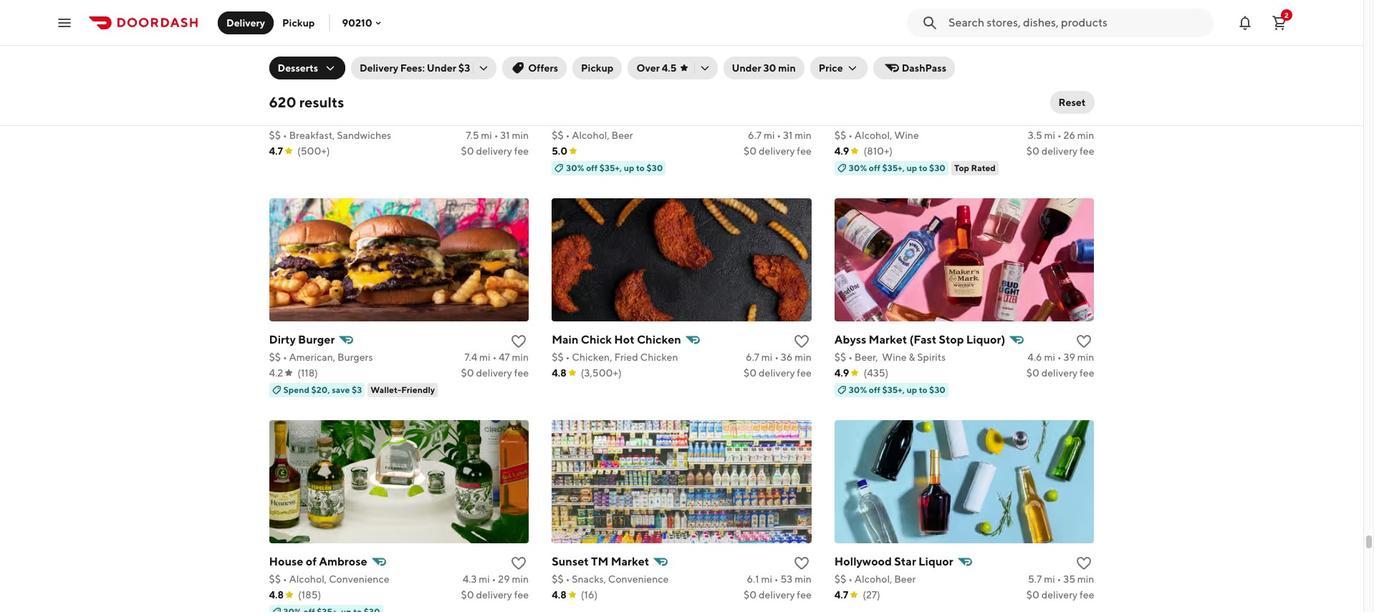 Task type: vqa. For each thing, say whether or not it's contained in the screenshot.
Muy
no



Task type: describe. For each thing, give the bounding box(es) containing it.
delivery button
[[218, 11, 274, 34]]

dashpass button
[[874, 57, 956, 80]]

min for jet stream liquor
[[795, 130, 812, 141]]

(435)
[[864, 368, 889, 379]]

(16)
[[581, 590, 598, 601]]

$$ for dirty
[[269, 352, 281, 363]]

$​0 delivery fee for blue daisy cafe
[[461, 145, 529, 157]]

• left 39
[[1058, 352, 1062, 363]]

$​0 for abyss market (fast stop liquor)
[[1027, 368, 1040, 379]]

$​0 for dirty burger
[[461, 368, 474, 379]]

off for stream
[[587, 162, 598, 173]]

30% off $35+, up to $30 down (810+)
[[849, 162, 946, 173]]

6.7 mi • 36 min
[[746, 352, 812, 363]]

delivery for dirty burger
[[476, 368, 513, 379]]

jet
[[552, 111, 569, 124]]

4.7 for hollywood star liquor
[[835, 590, 849, 601]]

$$ • chicken, fried chicken
[[552, 352, 679, 363]]

top
[[955, 162, 970, 173]]

3.5 mi • 26 min
[[1029, 130, 1095, 141]]

delivery for abyss market (fast stop liquor)
[[1042, 368, 1078, 379]]

$$ for hollywood
[[835, 574, 847, 585]]

wallet-
[[371, 385, 402, 395]]

delivery for jet stream liquor
[[759, 145, 795, 157]]

90210 button
[[342, 17, 384, 28]]

5.7
[[1029, 574, 1043, 585]]

1 under from the left
[[427, 62, 457, 74]]

5.7 mi • 35 min
[[1029, 574, 1095, 585]]

up for liquor
[[624, 162, 635, 173]]

fee for village market
[[1080, 145, 1095, 157]]

friendly
[[402, 385, 435, 395]]

fee for main chick hot chicken
[[797, 368, 812, 379]]

results
[[299, 94, 344, 110]]

(3,500+)
[[581, 368, 622, 379]]

2 button
[[1266, 8, 1295, 37]]

min for house of ambrose
[[512, 574, 529, 585]]

click to add this store to your saved list image for village market
[[1076, 111, 1094, 128]]

$​0 for house of ambrose
[[461, 590, 474, 601]]

beer for star
[[895, 574, 916, 585]]

click to add this store to your saved list image for jet stream liquor
[[793, 111, 811, 128]]

4.5
[[662, 62, 677, 74]]

pickup for pickup "button" to the top
[[282, 17, 315, 28]]

over 4.5 button
[[628, 57, 718, 80]]

• left 35
[[1058, 574, 1062, 585]]

alcohol, for market
[[855, 130, 893, 141]]

620
[[269, 94, 297, 110]]

to for (fast
[[920, 385, 928, 395]]

30% down (810+)
[[849, 162, 868, 173]]

• left 26
[[1058, 130, 1062, 141]]

of
[[306, 555, 317, 569]]

31 for jet stream liquor
[[784, 130, 793, 141]]

4.2
[[269, 368, 283, 379]]

stop
[[939, 333, 965, 347]]

• left the 53
[[775, 574, 779, 585]]

30
[[764, 62, 777, 74]]

6.7 for main chick hot chicken
[[746, 352, 760, 363]]

hot
[[615, 333, 635, 347]]

village market
[[835, 111, 913, 124]]

$$ for sunset
[[552, 574, 564, 585]]

over 4.5
[[637, 62, 677, 74]]

7.4 mi • 47 min
[[465, 352, 529, 363]]

fees:
[[401, 62, 425, 74]]

4.9 for abyss market (fast stop liquor)
[[835, 368, 850, 379]]

7.5
[[466, 130, 479, 141]]

$$ • breakfast, sandwiches
[[269, 130, 392, 141]]

min for hollywood star liquor
[[1078, 574, 1095, 585]]

4.3
[[463, 574, 477, 585]]

tm
[[591, 555, 609, 569]]

$​0 for main chick hot chicken
[[744, 368, 757, 379]]

alcohol, for stream
[[572, 130, 610, 141]]

over
[[637, 62, 660, 74]]

market for abyss
[[869, 333, 908, 347]]

click to add this store to your saved list image for dirty burger
[[511, 333, 528, 350]]

ambrose
[[319, 555, 367, 569]]

$​0 for jet stream liquor
[[744, 145, 757, 157]]

reset
[[1059, 97, 1086, 108]]

4.9 for village market
[[835, 145, 850, 157]]

desserts
[[278, 62, 318, 74]]

4.8 for main chick hot chicken
[[552, 368, 567, 379]]

47
[[499, 352, 510, 363]]

$3 for spend $20, save $3
[[352, 385, 362, 395]]

min for blue daisy cafe
[[512, 130, 529, 141]]

blue daisy cafe
[[269, 111, 353, 124]]

hollywood
[[835, 555, 893, 569]]

90210
[[342, 17, 373, 28]]

hollywood star liquor
[[835, 555, 954, 569]]

(810+)
[[864, 145, 893, 157]]

delivery for main chick hot chicken
[[759, 368, 795, 379]]

3 items, open order cart image
[[1272, 14, 1289, 31]]

$$ for main
[[552, 352, 564, 363]]

fee for jet stream liquor
[[797, 145, 812, 157]]

$35+, down (810+)
[[883, 162, 905, 173]]

rated
[[972, 162, 996, 173]]

6.7 for jet stream liquor
[[748, 130, 762, 141]]

$20,
[[311, 385, 330, 395]]

53
[[781, 574, 793, 585]]

(fast
[[910, 333, 937, 347]]

(118)
[[298, 368, 318, 379]]

5.0
[[552, 145, 568, 157]]

$30 for liquor
[[647, 162, 663, 173]]

reset button
[[1051, 91, 1095, 114]]

to for liquor
[[637, 162, 645, 173]]

$$ • alcohol, wine
[[835, 130, 920, 141]]

$​0 delivery fee for abyss market (fast stop liquor)
[[1027, 368, 1095, 379]]

620 results
[[269, 94, 344, 110]]

1 horizontal spatial pickup button
[[573, 57, 623, 80]]

click to add this store to your saved list image for abyss market (fast stop liquor)
[[1076, 333, 1094, 350]]

$$ for village
[[835, 130, 847, 141]]

0 vertical spatial chicken
[[637, 333, 682, 347]]

spend $20, save $3
[[284, 385, 362, 395]]

spirits
[[918, 352, 946, 363]]

39
[[1064, 352, 1076, 363]]

• down the hollywood
[[849, 574, 853, 585]]

• up 5.0
[[566, 130, 570, 141]]

6.1 mi • 53 min
[[747, 574, 812, 585]]

$​0 for blue daisy cafe
[[461, 145, 474, 157]]

convenience for house of ambrose
[[329, 574, 390, 585]]

sunset tm market
[[552, 555, 650, 569]]

american,
[[289, 352, 336, 363]]

min for sunset tm market
[[795, 574, 812, 585]]

(500+)
[[298, 145, 330, 157]]

4.6 mi • 39 min
[[1028, 352, 1095, 363]]

delivery for blue daisy cafe
[[476, 145, 513, 157]]

dashpass
[[902, 62, 947, 74]]

3.5
[[1029, 130, 1043, 141]]

desserts button
[[269, 57, 345, 80]]

$$ • american, burgers
[[269, 352, 373, 363]]

$​0 delivery fee for house of ambrose
[[461, 590, 529, 601]]

mi for main chick hot chicken
[[762, 352, 773, 363]]

click to add this store to your saved list image for blue daisy cafe
[[511, 111, 528, 128]]

breakfast,
[[289, 130, 335, 141]]

mi for sunset tm market
[[762, 574, 773, 585]]

price button
[[811, 57, 868, 80]]

6.1
[[747, 574, 760, 585]]

beer,
[[855, 352, 879, 363]]

7.5 mi • 31 min
[[466, 130, 529, 141]]

delivery for sunset tm market
[[759, 590, 795, 601]]

dirty
[[269, 333, 296, 347]]

min for abyss market (fast stop liquor)
[[1078, 352, 1095, 363]]

cafe
[[328, 111, 353, 124]]

$​0 delivery fee for village market
[[1027, 145, 1095, 157]]

delivery for house of ambrose
[[476, 590, 513, 601]]

abyss market (fast stop liquor)
[[835, 333, 1006, 347]]

offers button
[[503, 57, 567, 80]]



Task type: locate. For each thing, give the bounding box(es) containing it.
0 horizontal spatial convenience
[[329, 574, 390, 585]]

0 horizontal spatial 4.7
[[269, 145, 283, 157]]

to down 'jet stream liquor'
[[637, 162, 645, 173]]

1 horizontal spatial 31
[[784, 130, 793, 141]]

notification bell image
[[1237, 14, 1255, 31]]

$$ down the blue
[[269, 130, 281, 141]]

fee for dirty burger
[[515, 368, 529, 379]]

30%
[[566, 162, 585, 173], [849, 162, 868, 173], [849, 385, 868, 395]]

jet stream liquor
[[552, 111, 647, 124]]

0 horizontal spatial $$ • alcohol, beer
[[552, 130, 634, 141]]

min for main chick hot chicken
[[795, 352, 812, 363]]

0 vertical spatial $$ • alcohol, beer
[[552, 130, 634, 141]]

1 convenience from the left
[[329, 574, 390, 585]]

0 vertical spatial liquor
[[612, 111, 647, 124]]

open menu image
[[56, 14, 73, 31]]

1 vertical spatial 6.7
[[746, 352, 760, 363]]

mi right 4.6
[[1045, 352, 1056, 363]]

30% off $35+, up to $30 down 'jet stream liquor'
[[566, 162, 663, 173]]

4.9 left "(435)"
[[835, 368, 850, 379]]

fee for hollywood star liquor
[[1080, 590, 1095, 601]]

wine for abyss
[[883, 352, 907, 363]]

1 vertical spatial market
[[869, 333, 908, 347]]

2 under from the left
[[732, 62, 762, 74]]

1 vertical spatial pickup
[[581, 62, 614, 74]]

sandwiches
[[337, 130, 392, 141]]

0 vertical spatial $3
[[459, 62, 470, 74]]

29
[[498, 574, 510, 585]]

alcohol, for star
[[855, 574, 893, 585]]

$​0 down 4.3
[[461, 590, 474, 601]]

click to add this store to your saved list image for main chick hot chicken
[[793, 333, 811, 350]]

$​0 down '6.7 mi • 36 min'
[[744, 368, 757, 379]]

to down spirits
[[920, 385, 928, 395]]

0 horizontal spatial $3
[[352, 385, 362, 395]]

0 horizontal spatial beer
[[612, 130, 634, 141]]

• left 29
[[492, 574, 496, 585]]

delivery for delivery fees: under $3
[[360, 62, 399, 74]]

fee down 4.6 mi • 39 min
[[1080, 368, 1095, 379]]

min for village market
[[1078, 130, 1095, 141]]

1 vertical spatial $3
[[352, 385, 362, 395]]

• down dirty
[[283, 352, 287, 363]]

delivery
[[476, 145, 513, 157], [759, 145, 795, 157], [1042, 145, 1078, 157], [476, 368, 513, 379], [759, 368, 795, 379], [1042, 368, 1078, 379], [476, 590, 513, 601], [759, 590, 795, 601], [1042, 590, 1078, 601]]

up down 'jet stream liquor'
[[624, 162, 635, 173]]

mi for blue daisy cafe
[[481, 130, 492, 141]]

1 horizontal spatial $3
[[459, 62, 470, 74]]

0 vertical spatial 4.9
[[835, 145, 850, 157]]

1 horizontal spatial beer
[[895, 574, 916, 585]]

$3 for delivery fees: under $3
[[459, 62, 470, 74]]

4.3 mi • 29 min
[[463, 574, 529, 585]]

fee down '6.7 mi • 36 min'
[[797, 368, 812, 379]]

market
[[875, 111, 913, 124], [869, 333, 908, 347], [611, 555, 650, 569]]

pickup
[[282, 17, 315, 28], [581, 62, 614, 74]]

fee down 7.4 mi • 47 min
[[515, 368, 529, 379]]

0 vertical spatial 6.7
[[748, 130, 762, 141]]

click to add this store to your saved list image up '6.7 mi • 36 min'
[[793, 333, 811, 350]]

31 for blue daisy cafe
[[501, 130, 510, 141]]

$30 for (fast
[[930, 385, 946, 395]]

• right 7.5
[[494, 130, 499, 141]]

$35+, for market
[[883, 385, 905, 395]]

under inside button
[[732, 62, 762, 74]]

6.7 down under 30 min button
[[748, 130, 762, 141]]

under right the fees:
[[427, 62, 457, 74]]

wine for village
[[895, 130, 920, 141]]

1 horizontal spatial under
[[732, 62, 762, 74]]

click to add this store to your saved list image for sunset tm market
[[793, 555, 811, 573]]

0 horizontal spatial pickup
[[282, 17, 315, 28]]

$3 right save
[[352, 385, 362, 395]]

1 vertical spatial $$ • alcohol, beer
[[835, 574, 916, 585]]

$$ for house
[[269, 574, 281, 585]]

fee down 3.5 mi • 26 min
[[1080, 145, 1095, 157]]

(185)
[[298, 590, 321, 601]]

market up $$ • alcohol, wine
[[875, 111, 913, 124]]

4.8 for sunset tm market
[[552, 590, 567, 601]]

$$ • alcohol, beer up (27)
[[835, 574, 916, 585]]

1 vertical spatial beer
[[895, 574, 916, 585]]

delivery for delivery
[[227, 17, 265, 28]]

burger
[[298, 333, 335, 347]]

$$ • alcohol, beer for stream
[[552, 130, 634, 141]]

1 horizontal spatial 4.7
[[835, 590, 849, 601]]

4.6
[[1028, 352, 1043, 363]]

$35+, for stream
[[600, 162, 622, 173]]

1 vertical spatial wine
[[883, 352, 907, 363]]

1 horizontal spatial $$ • alcohol, beer
[[835, 574, 916, 585]]

under 30 min
[[732, 62, 796, 74]]

star
[[895, 555, 917, 569]]

delivery down 4.3 mi • 29 min
[[476, 590, 513, 601]]

mi for village market
[[1045, 130, 1056, 141]]

$$ down main
[[552, 352, 564, 363]]

$$ down the hollywood
[[835, 574, 847, 585]]

delivery down '6.7 mi • 36 min'
[[759, 368, 795, 379]]

$​0 for village market
[[1027, 145, 1040, 157]]

• left 36
[[775, 352, 779, 363]]

1 horizontal spatial pickup
[[581, 62, 614, 74]]

1 4.9 from the top
[[835, 145, 850, 157]]

mi right 7.5
[[481, 130, 492, 141]]

30% off $35+, up to $30 for stream
[[566, 162, 663, 173]]

pickup up 'jet stream liquor'
[[581, 62, 614, 74]]

0 horizontal spatial under
[[427, 62, 457, 74]]

0 vertical spatial pickup button
[[274, 11, 324, 34]]

$3
[[459, 62, 470, 74], [352, 385, 362, 395]]

fee down 4.3 mi • 29 min
[[515, 590, 529, 601]]

beer for stream
[[612, 130, 634, 141]]

sunset
[[552, 555, 589, 569]]

delivery down 5.7 mi • 35 min
[[1042, 590, 1078, 601]]

beer
[[612, 130, 634, 141], [895, 574, 916, 585]]

alcohol, up (810+)
[[855, 130, 893, 141]]

fee down 5.7 mi • 35 min
[[1080, 590, 1095, 601]]

mi for hollywood star liquor
[[1045, 574, 1056, 585]]

fee for house of ambrose
[[515, 590, 529, 601]]

house
[[269, 555, 304, 569]]

spend
[[284, 385, 310, 395]]

beer down star
[[895, 574, 916, 585]]

delivery down 7.5 mi • 31 min
[[476, 145, 513, 157]]

• down house
[[283, 574, 287, 585]]

to
[[637, 162, 645, 173], [920, 162, 928, 173], [920, 385, 928, 395]]

liquor for jet stream liquor
[[612, 111, 647, 124]]

alcohol, up (27)
[[855, 574, 893, 585]]

1 vertical spatial pickup button
[[573, 57, 623, 80]]

• down the blue
[[283, 130, 287, 141]]

$35+, down "(435)"
[[883, 385, 905, 395]]

min inside button
[[779, 62, 796, 74]]

1 horizontal spatial liquor
[[919, 555, 954, 569]]

0 vertical spatial 4.7
[[269, 145, 283, 157]]

mi
[[481, 130, 492, 141], [764, 130, 775, 141], [1045, 130, 1056, 141], [480, 352, 491, 363], [762, 352, 773, 363], [1045, 352, 1056, 363], [479, 574, 490, 585], [762, 574, 773, 585], [1045, 574, 1056, 585]]

main chick hot chicken
[[552, 333, 682, 347]]

pickup for pickup "button" to the right
[[581, 62, 614, 74]]

chicken,
[[572, 352, 613, 363]]

$$ down house
[[269, 574, 281, 585]]

min for dirty burger
[[512, 352, 529, 363]]

pickup button up 'jet stream liquor'
[[573, 57, 623, 80]]

$$ down "abyss"
[[835, 352, 847, 363]]

$$ • snacks, convenience
[[552, 574, 669, 585]]

click to add this store to your saved list image for hollywood star liquor
[[1076, 555, 1094, 573]]

30% off $35+, up to $30 down "(435)"
[[849, 385, 946, 395]]

liquor for hollywood star liquor
[[919, 555, 954, 569]]

$​0 down the 3.5
[[1027, 145, 1040, 157]]

$$ up 5.0
[[552, 130, 564, 141]]

to left top
[[920, 162, 928, 173]]

4.7 for blue daisy cafe
[[269, 145, 283, 157]]

4.7 left (27)
[[835, 590, 849, 601]]

click to add this store to your saved list image up 7.4 mi • 47 min
[[511, 333, 528, 350]]

delivery
[[227, 17, 265, 28], [360, 62, 399, 74]]

$​0 delivery fee down 3.5 mi • 26 min
[[1027, 145, 1095, 157]]

• down village
[[849, 130, 853, 141]]

click to add this store to your saved list image up 6.7 mi • 31 min
[[793, 111, 811, 128]]

4.7
[[269, 145, 283, 157], [835, 590, 849, 601]]

$​0 for sunset tm market
[[744, 590, 757, 601]]

fee down 7.5 mi • 31 min
[[515, 145, 529, 157]]

6.7 mi • 31 min
[[748, 130, 812, 141]]

village
[[835, 111, 872, 124]]

min
[[779, 62, 796, 74], [512, 130, 529, 141], [795, 130, 812, 141], [1078, 130, 1095, 141], [512, 352, 529, 363], [795, 352, 812, 363], [1078, 352, 1095, 363], [512, 574, 529, 585], [795, 574, 812, 585], [1078, 574, 1095, 585]]

2
[[1285, 10, 1290, 19]]

1 vertical spatial 4.7
[[835, 590, 849, 601]]

4.8 for house of ambrose
[[269, 590, 284, 601]]

1 vertical spatial liquor
[[919, 555, 954, 569]]

up
[[624, 162, 635, 173], [907, 162, 918, 173], [907, 385, 918, 395]]

chick
[[581, 333, 612, 347]]

• left 47
[[493, 352, 497, 363]]

(27)
[[863, 590, 881, 601]]

6.7
[[748, 130, 762, 141], [746, 352, 760, 363]]

2 convenience from the left
[[609, 574, 669, 585]]

0 vertical spatial beer
[[612, 130, 634, 141]]

pickup button up desserts
[[274, 11, 324, 34]]

• down under 30 min button
[[777, 130, 782, 141]]

liquor
[[612, 111, 647, 124], [919, 555, 954, 569]]

delivery for hollywood star liquor
[[1042, 590, 1078, 601]]

$​0 delivery fee down 4.6 mi • 39 min
[[1027, 368, 1095, 379]]

mi right 5.7
[[1045, 574, 1056, 585]]

$​0
[[461, 145, 474, 157], [744, 145, 757, 157], [1027, 145, 1040, 157], [461, 368, 474, 379], [744, 368, 757, 379], [1027, 368, 1040, 379], [461, 590, 474, 601], [744, 590, 757, 601], [1027, 590, 1040, 601]]

convenience
[[329, 574, 390, 585], [609, 574, 669, 585]]

click to add this store to your saved list image up 6.1 mi • 53 min
[[793, 555, 811, 573]]

$​0 down 7.4
[[461, 368, 474, 379]]

• down sunset on the bottom of the page
[[566, 574, 570, 585]]

• down main
[[566, 352, 570, 363]]

mi for dirty burger
[[480, 352, 491, 363]]

$3 right the fees:
[[459, 62, 470, 74]]

4.9
[[835, 145, 850, 157], [835, 368, 850, 379]]

1 vertical spatial chicken
[[641, 352, 679, 363]]

$​0 delivery fee for sunset tm market
[[744, 590, 812, 601]]

$35+,
[[600, 162, 622, 173], [883, 162, 905, 173], [883, 385, 905, 395]]

alcohol, down stream at top
[[572, 130, 610, 141]]

$​0 down 7.5
[[461, 145, 474, 157]]

off for market
[[869, 385, 881, 395]]

$$ down sunset on the bottom of the page
[[552, 574, 564, 585]]

1 vertical spatial 4.9
[[835, 368, 850, 379]]

abyss
[[835, 333, 867, 347]]

alcohol, for of
[[289, 574, 327, 585]]

$$ • alcohol, beer for star
[[835, 574, 916, 585]]

7.4
[[465, 352, 478, 363]]

Store search: begin typing to search for stores available on DoorDash text field
[[949, 15, 1206, 30]]

$​0 delivery fee down 6.1 mi • 53 min
[[744, 590, 812, 601]]

&
[[909, 352, 916, 363]]

mi right 6.1
[[762, 574, 773, 585]]

30% off $35+, up to $30
[[566, 162, 663, 173], [849, 162, 946, 173], [849, 385, 946, 395]]

$​0 delivery fee down 7.5 mi • 31 min
[[461, 145, 529, 157]]

1 horizontal spatial delivery
[[360, 62, 399, 74]]

$​0 delivery fee for hollywood star liquor
[[1027, 590, 1095, 601]]

$$ for jet
[[552, 130, 564, 141]]

30% for jet
[[566, 162, 585, 173]]

alcohol,
[[572, 130, 610, 141], [855, 130, 893, 141], [289, 574, 327, 585], [855, 574, 893, 585]]

0 horizontal spatial pickup button
[[274, 11, 324, 34]]

2 31 from the left
[[784, 130, 793, 141]]

under left 30
[[732, 62, 762, 74]]

convenience down ambrose
[[329, 574, 390, 585]]

delivery down 6.1 mi • 53 min
[[759, 590, 795, 601]]

4.8 down main
[[552, 368, 567, 379]]

beer down 'jet stream liquor'
[[612, 130, 634, 141]]

delivery inside delivery button
[[227, 17, 265, 28]]

0 vertical spatial market
[[875, 111, 913, 124]]

• left beer,
[[849, 352, 853, 363]]

mi for abyss market (fast stop liquor)
[[1045, 352, 1056, 363]]

fee for sunset tm market
[[797, 590, 812, 601]]

save
[[332, 385, 350, 395]]

main
[[552, 333, 579, 347]]

$​0 delivery fee down 6.7 mi • 31 min
[[744, 145, 812, 157]]

wine down village market at the top right
[[895, 130, 920, 141]]

up for (fast
[[907, 385, 918, 395]]

off down (810+)
[[869, 162, 881, 173]]

$$ for abyss
[[835, 352, 847, 363]]

price
[[819, 62, 844, 74]]

$​0 for hollywood star liquor
[[1027, 590, 1040, 601]]

offers
[[529, 62, 558, 74]]

click to add this store to your saved list image
[[793, 111, 811, 128], [1076, 111, 1094, 128], [1076, 333, 1094, 350], [511, 555, 528, 573], [793, 555, 811, 573]]

liquor right star
[[919, 555, 954, 569]]

1 horizontal spatial convenience
[[609, 574, 669, 585]]

1 31 from the left
[[501, 130, 510, 141]]

delivery for village market
[[1042, 145, 1078, 157]]

4.8 left (185)
[[269, 590, 284, 601]]

mi for house of ambrose
[[479, 574, 490, 585]]

burgers
[[338, 352, 373, 363]]

$​0 delivery fee
[[461, 145, 529, 157], [744, 145, 812, 157], [1027, 145, 1095, 157], [461, 368, 529, 379], [744, 368, 812, 379], [1027, 368, 1095, 379], [461, 590, 529, 601], [744, 590, 812, 601], [1027, 590, 1095, 601]]

snacks,
[[572, 574, 607, 585]]

delivery down 7.4 mi • 47 min
[[476, 368, 513, 379]]

$​0 delivery fee down 4.3 mi • 29 min
[[461, 590, 529, 601]]

fee down 6.7 mi • 31 min
[[797, 145, 812, 157]]

30% for abyss
[[849, 385, 868, 395]]

$​0 delivery fee for main chick hot chicken
[[744, 368, 812, 379]]

0 horizontal spatial delivery
[[227, 17, 265, 28]]

top rated
[[955, 162, 996, 173]]

convenience for sunset tm market
[[609, 574, 669, 585]]

36
[[781, 352, 793, 363]]

click to add this store to your saved list image up 5.7 mi • 35 min
[[1076, 555, 1094, 573]]

6.7 left 36
[[746, 352, 760, 363]]

$$
[[269, 130, 281, 141], [552, 130, 564, 141], [835, 130, 847, 141], [269, 352, 281, 363], [552, 352, 564, 363], [835, 352, 847, 363], [269, 574, 281, 585], [552, 574, 564, 585], [835, 574, 847, 585]]

market up $$ • snacks, convenience in the bottom left of the page
[[611, 555, 650, 569]]

under 30 min button
[[724, 57, 805, 80]]

4.9 down village
[[835, 145, 850, 157]]

1 vertical spatial delivery
[[360, 62, 399, 74]]

market for village
[[875, 111, 913, 124]]

2 vertical spatial market
[[611, 555, 650, 569]]

mi for jet stream liquor
[[764, 130, 775, 141]]

blue
[[269, 111, 294, 124]]

click to add this store to your saved list image up 4.6 mi • 39 min
[[1076, 333, 1094, 350]]

0 horizontal spatial 31
[[501, 130, 510, 141]]

$​0 delivery fee down 7.4 mi • 47 min
[[461, 368, 529, 379]]

click to add this store to your saved list image
[[511, 111, 528, 128], [511, 333, 528, 350], [793, 333, 811, 350], [1076, 555, 1094, 573]]

fee for abyss market (fast stop liquor)
[[1080, 368, 1095, 379]]

0 horizontal spatial liquor
[[612, 111, 647, 124]]

dirty burger
[[269, 333, 335, 347]]

2 4.9 from the top
[[835, 368, 850, 379]]

fee down 6.1 mi • 53 min
[[797, 590, 812, 601]]

fee for blue daisy cafe
[[515, 145, 529, 157]]

market up $$ • beer,  wine & spirits on the right bottom of page
[[869, 333, 908, 347]]

click to add this store to your saved list image for house of ambrose
[[511, 555, 528, 573]]

$30
[[647, 162, 663, 173], [930, 162, 946, 173], [930, 385, 946, 395]]

mi down 30
[[764, 130, 775, 141]]

house of ambrose
[[269, 555, 367, 569]]

0 vertical spatial wine
[[895, 130, 920, 141]]

liquor)
[[967, 333, 1006, 347]]

31 right 7.5
[[501, 130, 510, 141]]

0 vertical spatial pickup
[[282, 17, 315, 28]]

0 vertical spatial delivery
[[227, 17, 265, 28]]

off down stream at top
[[587, 162, 598, 173]]

$35+, down 'jet stream liquor'
[[600, 162, 622, 173]]

up down $$ • alcohol, wine
[[907, 162, 918, 173]]

$​0 delivery fee for jet stream liquor
[[744, 145, 812, 157]]

$​0 delivery fee for dirty burger
[[461, 368, 529, 379]]

mi right 7.4
[[480, 352, 491, 363]]

$$ for blue
[[269, 130, 281, 141]]

35
[[1064, 574, 1076, 585]]



